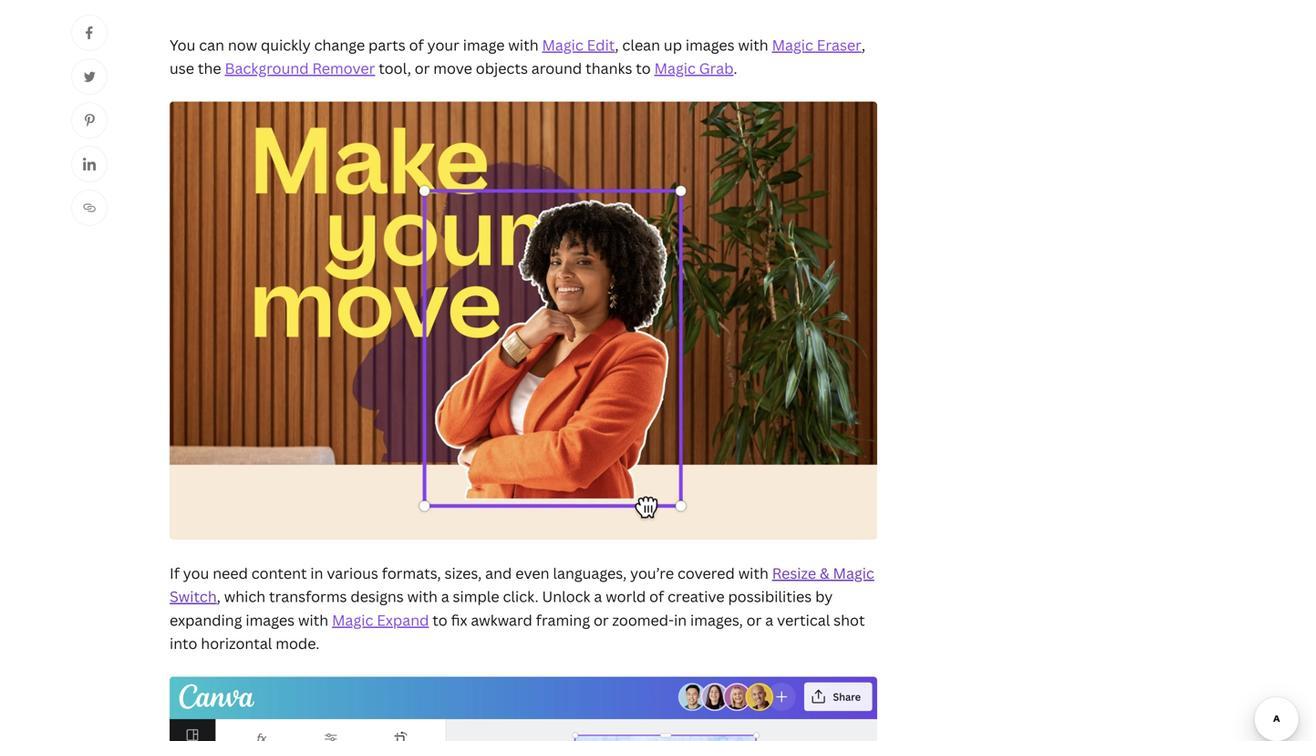 Task type: describe. For each thing, give the bounding box(es) containing it.
2 horizontal spatial or
[[747, 610, 762, 630]]

eraser
[[817, 35, 862, 55]]

image of a photo of a women standing in front of a wall, with some text saying make your move. using the canva ai photo editor, the user has selected the women and is moving their position in the image. image
[[170, 102, 877, 540]]

in inside 'to fix awkward framing or zoomed-in images, or a vertical shot into horizontal mode.'
[[674, 610, 687, 630]]

image
[[463, 35, 505, 55]]

with up possibilities
[[739, 564, 769, 583]]

various
[[327, 564, 378, 583]]

you
[[170, 35, 196, 55]]

covered
[[678, 564, 735, 583]]

into
[[170, 634, 197, 653]]

need
[[213, 564, 248, 583]]

with up objects at the top of page
[[508, 35, 539, 55]]

.
[[734, 58, 738, 78]]

languages,
[[553, 564, 627, 583]]

simple
[[453, 587, 499, 607]]

tool,
[[379, 58, 411, 78]]

0 horizontal spatial or
[[415, 58, 430, 78]]

content
[[252, 564, 307, 583]]

if
[[170, 564, 180, 583]]

images,
[[690, 610, 743, 630]]

creative
[[668, 587, 725, 607]]

up
[[664, 35, 682, 55]]

0 horizontal spatial a
[[441, 587, 449, 607]]

magic eraser link
[[772, 35, 862, 55]]

resize & magic switch link
[[170, 564, 875, 607]]

fix
[[451, 610, 468, 630]]

vertical
[[777, 610, 830, 630]]

background remover link
[[225, 58, 375, 78]]

now
[[228, 35, 257, 55]]

a for with
[[594, 587, 602, 607]]

1 horizontal spatial ,
[[615, 35, 619, 55]]

which
[[224, 587, 266, 607]]

expanding
[[170, 610, 242, 630]]

to fix awkward framing or zoomed-in images, or a vertical shot into horizontal mode.
[[170, 610, 865, 653]]

magic inside resize & magic switch
[[833, 564, 875, 583]]

click.
[[503, 587, 539, 607]]

the
[[198, 58, 221, 78]]

transforms
[[269, 587, 347, 607]]

0 horizontal spatial in
[[311, 564, 323, 583]]

quickly
[[261, 35, 311, 55]]

change
[[314, 35, 365, 55]]

0 vertical spatial images
[[686, 35, 735, 55]]

zoomed-
[[613, 610, 674, 630]]

framing
[[536, 610, 590, 630]]

magic expand
[[332, 610, 429, 630]]

&
[[820, 564, 830, 583]]

magic grab link
[[655, 58, 734, 78]]



Task type: vqa. For each thing, say whether or not it's contained in the screenshot.
use
yes



Task type: locate. For each thing, give the bounding box(es) containing it.
horizontal
[[201, 634, 272, 653]]

grab
[[699, 58, 734, 78]]

0 horizontal spatial to
[[433, 610, 448, 630]]

to
[[636, 58, 651, 78], [433, 610, 448, 630]]

unlock
[[542, 587, 591, 607]]

with left magic eraser link at the top right of page
[[738, 35, 769, 55]]

magic down designs
[[332, 610, 373, 630]]

you can now quickly change parts of your image with magic edit , clean up images with magic eraser
[[170, 35, 862, 55]]

of left your
[[409, 35, 424, 55]]

objects
[[476, 58, 528, 78]]

2 horizontal spatial ,
[[862, 35, 866, 55]]

images down the which
[[246, 610, 295, 630]]

even
[[516, 564, 550, 583]]

a for or
[[765, 610, 774, 630]]

or right tool,
[[415, 58, 430, 78]]

magic right '&'
[[833, 564, 875, 583]]

1 horizontal spatial images
[[686, 35, 735, 55]]

and
[[485, 564, 512, 583]]

0 vertical spatial of
[[409, 35, 424, 55]]

images up grab
[[686, 35, 735, 55]]

parts
[[369, 35, 406, 55]]

, for , use the
[[862, 35, 866, 55]]

in down creative
[[674, 610, 687, 630]]

1 horizontal spatial to
[[636, 58, 651, 78]]

magic
[[542, 35, 584, 55], [772, 35, 813, 55], [655, 58, 696, 78], [833, 564, 875, 583], [332, 610, 373, 630]]

clean
[[622, 35, 660, 55]]

you
[[183, 564, 209, 583]]

mode.
[[276, 634, 320, 653]]

can
[[199, 35, 224, 55]]

1 vertical spatial of
[[650, 587, 664, 607]]

by
[[816, 587, 833, 607]]

1 horizontal spatial a
[[594, 587, 602, 607]]

0 horizontal spatial of
[[409, 35, 424, 55]]

in up transforms
[[311, 564, 323, 583]]

if you need content in various formats, sizes, and even languages, you're covered with
[[170, 564, 772, 583]]

images inside , which transforms designs with a simple click. unlock a world of creative possibilities by expanding images with
[[246, 610, 295, 630]]

background remover tool, or move objects around thanks to magic grab .
[[225, 58, 738, 78]]

resize & magic switch
[[170, 564, 875, 607]]

awkward
[[471, 610, 533, 630]]

or down possibilities
[[747, 610, 762, 630]]

of inside , which transforms designs with a simple click. unlock a world of creative possibilities by expanding images with
[[650, 587, 664, 607]]

use
[[170, 58, 194, 78]]

resize
[[772, 564, 816, 583]]

sizes,
[[445, 564, 482, 583]]

0 vertical spatial to
[[636, 58, 651, 78]]

you're
[[630, 564, 674, 583]]

, which transforms designs with a simple click. unlock a world of creative possibilities by expanding images with
[[170, 587, 833, 630]]

magic down up at the right of the page
[[655, 58, 696, 78]]

,
[[615, 35, 619, 55], [862, 35, 866, 55], [217, 587, 221, 607]]

possibilities
[[728, 587, 812, 607]]

of
[[409, 35, 424, 55], [650, 587, 664, 607]]

magic expand link
[[332, 610, 429, 630]]

around
[[532, 58, 582, 78]]

switch
[[170, 587, 217, 607]]

images
[[686, 35, 735, 55], [246, 610, 295, 630]]

1 vertical spatial in
[[674, 610, 687, 630]]

1 horizontal spatial of
[[650, 587, 664, 607]]

, for , which transforms designs with a simple click. unlock a world of creative possibilities by expanding images with
[[217, 587, 221, 607]]

0 horizontal spatial images
[[246, 610, 295, 630]]

0 horizontal spatial ,
[[217, 587, 221, 607]]

a
[[441, 587, 449, 607], [594, 587, 602, 607], [765, 610, 774, 630]]

in
[[311, 564, 323, 583], [674, 610, 687, 630]]

your
[[427, 35, 460, 55]]

world
[[606, 587, 646, 607]]

a inside 'to fix awkward framing or zoomed-in images, or a vertical shot into horizontal mode.'
[[765, 610, 774, 630]]

shot
[[834, 610, 865, 630]]

designs
[[351, 587, 404, 607]]

or down world
[[594, 610, 609, 630]]

1 horizontal spatial or
[[594, 610, 609, 630]]

to down 'clean' on the top of the page
[[636, 58, 651, 78]]

with down formats,
[[407, 587, 438, 607]]

1 horizontal spatial in
[[674, 610, 687, 630]]

2 horizontal spatial a
[[765, 610, 774, 630]]

or
[[415, 58, 430, 78], [594, 610, 609, 630], [747, 610, 762, 630]]

to left fix on the left bottom
[[433, 610, 448, 630]]

, inside , which transforms designs with a simple click. unlock a world of creative possibilities by expanding images with
[[217, 587, 221, 607]]

background
[[225, 58, 309, 78]]

edit
[[587, 35, 615, 55]]

move
[[433, 58, 472, 78]]

0 vertical spatial in
[[311, 564, 323, 583]]

with
[[508, 35, 539, 55], [738, 35, 769, 55], [739, 564, 769, 583], [407, 587, 438, 607], [298, 610, 329, 630]]

1 vertical spatial images
[[246, 610, 295, 630]]

a down sizes,
[[441, 587, 449, 607]]

thanks
[[586, 58, 632, 78]]

magic up around
[[542, 35, 584, 55]]

to inside 'to fix awkward framing or zoomed-in images, or a vertical shot into horizontal mode.'
[[433, 610, 448, 630]]

a down languages,
[[594, 587, 602, 607]]

magic left eraser
[[772, 35, 813, 55]]

1 vertical spatial to
[[433, 610, 448, 630]]

formats,
[[382, 564, 441, 583]]

a down possibilities
[[765, 610, 774, 630]]

with down transforms
[[298, 610, 329, 630]]

of down "you're"
[[650, 587, 664, 607]]

expand
[[377, 610, 429, 630]]

, inside , use the
[[862, 35, 866, 55]]

, use the
[[170, 35, 866, 78]]

magic edit link
[[542, 35, 615, 55]]

remover
[[312, 58, 375, 78]]



